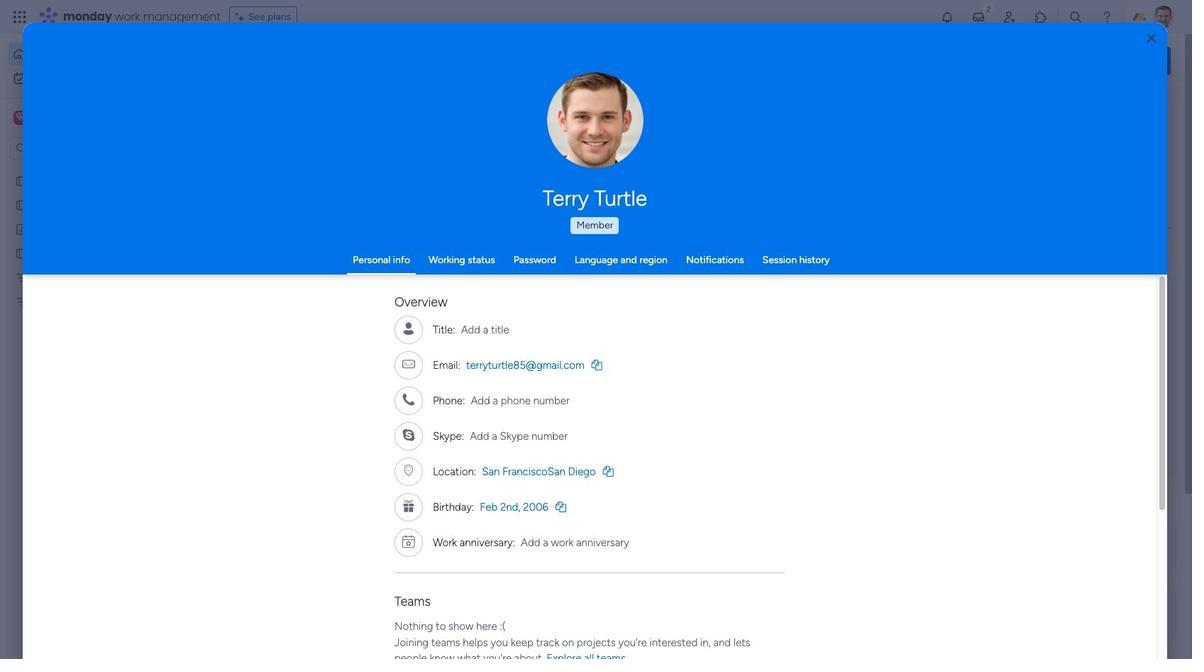 Task type: locate. For each thing, give the bounding box(es) containing it.
copied! image
[[592, 360, 603, 370], [556, 502, 567, 512]]

0 vertical spatial option
[[9, 43, 173, 65]]

quick search results list box
[[219, 133, 924, 495]]

getting started element
[[959, 517, 1172, 574]]

add to favorites image for 1st component icon from the right
[[885, 260, 900, 274]]

2 horizontal spatial add to favorites image
[[885, 260, 900, 274]]

2 image
[[983, 1, 995, 17]]

see plans image
[[236, 9, 248, 25]]

1 horizontal spatial add to favorites image
[[653, 260, 667, 274]]

2 component image from the left
[[701, 282, 714, 294]]

0 horizontal spatial public board image
[[15, 174, 28, 187]]

add to favorites image
[[653, 260, 667, 274], [885, 260, 900, 274], [421, 433, 435, 448]]

option
[[9, 43, 173, 65], [9, 67, 173, 89], [0, 168, 181, 171]]

component image
[[237, 282, 250, 294], [701, 282, 714, 294]]

0 horizontal spatial component image
[[237, 282, 250, 294]]

2 vertical spatial option
[[0, 168, 181, 171]]

list box
[[0, 166, 181, 505]]

public board image
[[15, 174, 28, 187], [469, 259, 485, 275]]

0 vertical spatial public dashboard image
[[15, 222, 28, 236]]

1 horizontal spatial public dashboard image
[[701, 259, 717, 275]]

0 horizontal spatial public dashboard image
[[15, 222, 28, 236]]

0 vertical spatial copied! image
[[592, 360, 603, 370]]

1 workspace image from the left
[[13, 110, 28, 126]]

public board image
[[15, 198, 28, 212], [15, 246, 28, 260], [237, 259, 253, 275]]

terry turtle image
[[1153, 6, 1176, 28]]

1 vertical spatial public dashboard image
[[701, 259, 717, 275]]

0 vertical spatial public board image
[[15, 174, 28, 187]]

remove from favorites image
[[421, 260, 435, 274]]

Search in workspace field
[[30, 140, 119, 157]]

public dashboard image
[[15, 222, 28, 236], [701, 259, 717, 275]]

update feed image
[[972, 10, 986, 24]]

close image
[[1148, 33, 1156, 44]]

1 vertical spatial public board image
[[469, 259, 485, 275]]

workspace image
[[13, 110, 28, 126], [16, 110, 25, 126]]

help center element
[[959, 586, 1172, 642]]

1 horizontal spatial component image
[[701, 282, 714, 294]]

1 vertical spatial copied! image
[[556, 502, 567, 512]]



Task type: vqa. For each thing, say whether or not it's contained in the screenshot.
My
no



Task type: describe. For each thing, give the bounding box(es) containing it.
component image
[[469, 282, 482, 294]]

dapulse x slim image
[[1150, 103, 1167, 120]]

add to favorites image for component image
[[653, 260, 667, 274]]

search everything image
[[1069, 10, 1083, 24]]

templates image image
[[971, 286, 1159, 384]]

2 workspace image from the left
[[16, 110, 25, 126]]

0 horizontal spatial copied! image
[[556, 502, 567, 512]]

invite members image
[[1003, 10, 1017, 24]]

1 horizontal spatial copied! image
[[592, 360, 603, 370]]

1 horizontal spatial public board image
[[469, 259, 485, 275]]

1 component image from the left
[[237, 282, 250, 294]]

copied! image
[[603, 466, 614, 477]]

notifications image
[[941, 10, 955, 24]]

workspace selection element
[[13, 109, 119, 128]]

1 vertical spatial option
[[9, 67, 173, 89]]

0 horizontal spatial add to favorites image
[[421, 433, 435, 448]]

select product image
[[13, 10, 27, 24]]

monday marketplace image
[[1034, 10, 1049, 24]]

help image
[[1101, 10, 1115, 24]]



